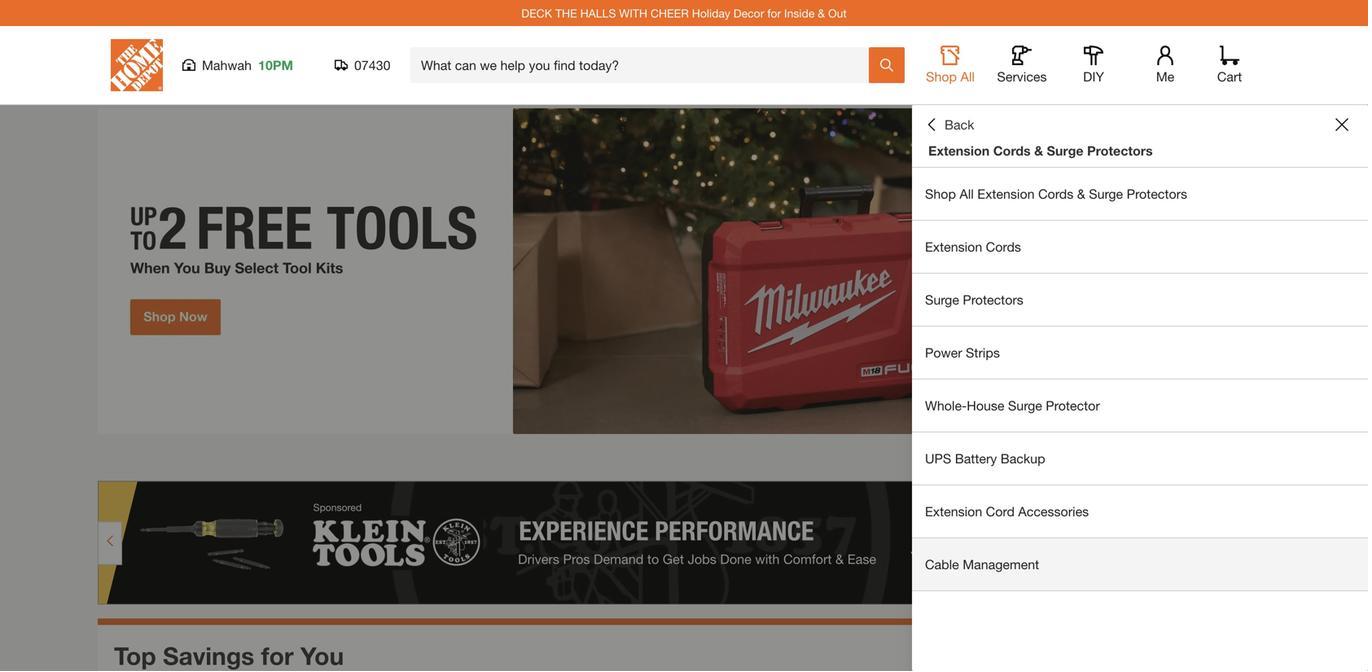 Task type: vqa. For each thing, say whether or not it's contained in the screenshot.
Shop All Smart Home link
no



Task type: describe. For each thing, give the bounding box(es) containing it.
cable
[[926, 557, 960, 572]]

mahwah
[[202, 57, 252, 73]]

0 horizontal spatial &
[[818, 6, 825, 20]]

decor
[[734, 6, 765, 20]]

extension cords
[[926, 239, 1022, 255]]

surge protectors link
[[913, 274, 1369, 326]]

2 horizontal spatial &
[[1078, 186, 1086, 202]]

deck
[[522, 6, 552, 20]]

deck the halls with cheer holiday decor for inside & out
[[522, 6, 847, 20]]

out
[[829, 6, 847, 20]]

whole-house surge protector link
[[913, 380, 1369, 432]]

mahwah 10pm
[[202, 57, 293, 73]]

extension for extension cord accessories
[[926, 504, 983, 519]]

you
[[301, 641, 344, 670]]

savings
[[163, 641, 254, 670]]

extension cord accessories
[[926, 504, 1089, 519]]

2 vertical spatial protectors
[[963, 292, 1024, 308]]

07430 button
[[335, 57, 391, 73]]

extension cord accessories link
[[913, 486, 1369, 538]]

10pm
[[258, 57, 293, 73]]

power
[[926, 345, 963, 361]]

cheer
[[651, 6, 689, 20]]

0 horizontal spatial for
[[261, 641, 294, 670]]

image for 30nov2023-hp-bau-mw44-45 image
[[98, 108, 1271, 434]]

cart link
[[1212, 46, 1248, 85]]

with
[[619, 6, 648, 20]]

power strips
[[926, 345, 1000, 361]]

ups
[[926, 451, 952, 466]]

services button
[[996, 46, 1049, 85]]

shop all
[[926, 69, 975, 84]]

shop all extension cords & surge protectors link
[[913, 168, 1369, 220]]

strips
[[966, 345, 1000, 361]]

whole-house surge protector
[[926, 398, 1100, 413]]

surge inside whole-house surge protector link
[[1009, 398, 1043, 413]]

holiday
[[692, 6, 731, 20]]

surge up shop all extension cords & surge protectors
[[1047, 143, 1084, 158]]

extension for extension cords & surge protectors
[[929, 143, 990, 158]]

halls
[[581, 6, 616, 20]]

cart
[[1218, 69, 1243, 84]]

cords for extension cords & surge protectors
[[994, 143, 1031, 158]]

back button
[[926, 117, 975, 133]]

shop all button
[[925, 46, 977, 85]]

extension down extension cords & surge protectors
[[978, 186, 1035, 202]]

deck the halls with cheer holiday decor for inside & out link
[[522, 6, 847, 20]]

management
[[963, 557, 1040, 572]]

me button
[[1140, 46, 1192, 85]]



Task type: locate. For each thing, give the bounding box(es) containing it.
services
[[998, 69, 1047, 84]]

diy
[[1084, 69, 1105, 84]]

2 vertical spatial &
[[1078, 186, 1086, 202]]

cords for extension cords
[[986, 239, 1022, 255]]

1 vertical spatial &
[[1035, 143, 1044, 158]]

shop all extension cords & surge protectors
[[926, 186, 1188, 202]]

1 vertical spatial shop
[[926, 186, 956, 202]]

0 vertical spatial for
[[768, 6, 781, 20]]

1 vertical spatial all
[[960, 186, 974, 202]]

feedback link image
[[1347, 275, 1369, 363]]

cords down extension cords & surge protectors
[[1039, 186, 1074, 202]]

extension
[[929, 143, 990, 158], [978, 186, 1035, 202], [926, 239, 983, 255], [926, 504, 983, 519]]

top
[[114, 641, 156, 670]]

ups battery backup link
[[913, 433, 1369, 485]]

whole-
[[926, 398, 967, 413]]

cable management
[[926, 557, 1040, 572]]

accessories
[[1019, 504, 1089, 519]]

protector
[[1046, 398, 1100, 413]]

extension cords & surge protectors
[[929, 143, 1153, 158]]

0 vertical spatial all
[[961, 69, 975, 84]]

1 vertical spatial for
[[261, 641, 294, 670]]

for left the you
[[261, 641, 294, 670]]

0 vertical spatial protectors
[[1088, 143, 1153, 158]]

back
[[945, 117, 975, 132]]

surge up power at bottom right
[[926, 292, 960, 308]]

extension cords link
[[913, 221, 1369, 273]]

shop inside button
[[926, 69, 957, 84]]

top savings for you
[[114, 641, 344, 670]]

menu
[[913, 168, 1369, 592]]

backup
[[1001, 451, 1046, 466]]

for
[[768, 6, 781, 20], [261, 641, 294, 670]]

protectors up extension cords link
[[1127, 186, 1188, 202]]

shop up the back button
[[926, 69, 957, 84]]

& left out
[[818, 6, 825, 20]]

drawer close image
[[1336, 118, 1349, 131]]

cords up shop all extension cords & surge protectors
[[994, 143, 1031, 158]]

& down extension cords & surge protectors
[[1078, 186, 1086, 202]]

the home depot logo image
[[111, 39, 163, 91]]

protectors up shop all extension cords & surge protectors link
[[1088, 143, 1153, 158]]

diy button
[[1068, 46, 1120, 85]]

1 vertical spatial protectors
[[1127, 186, 1188, 202]]

surge right house
[[1009, 398, 1043, 413]]

all up back
[[961, 69, 975, 84]]

all
[[961, 69, 975, 84], [960, 186, 974, 202]]

all for shop all extension cords & surge protectors
[[960, 186, 974, 202]]

cord
[[986, 504, 1015, 519]]

menu containing shop all extension cords & surge protectors
[[913, 168, 1369, 592]]

0 vertical spatial &
[[818, 6, 825, 20]]

shop for shop all extension cords & surge protectors
[[926, 186, 956, 202]]

&
[[818, 6, 825, 20], [1035, 143, 1044, 158], [1078, 186, 1086, 202]]

all up extension cords
[[960, 186, 974, 202]]

power strips link
[[913, 327, 1369, 379]]

surge protectors
[[926, 292, 1024, 308]]

all inside shop all extension cords & surge protectors link
[[960, 186, 974, 202]]

cords up surge protectors
[[986, 239, 1022, 255]]

07430
[[354, 57, 391, 73]]

extension up surge protectors
[[926, 239, 983, 255]]

protectors
[[1088, 143, 1153, 158], [1127, 186, 1188, 202], [963, 292, 1024, 308]]

protectors up strips
[[963, 292, 1024, 308]]

0 vertical spatial shop
[[926, 69, 957, 84]]

1 horizontal spatial &
[[1035, 143, 1044, 158]]

1 vertical spatial cords
[[1039, 186, 1074, 202]]

2 vertical spatial cords
[[986, 239, 1022, 255]]

surge inside surge protectors link
[[926, 292, 960, 308]]

& up shop all extension cords & surge protectors
[[1035, 143, 1044, 158]]

extension left 'cord'
[[926, 504, 983, 519]]

extension down back
[[929, 143, 990, 158]]

house
[[967, 398, 1005, 413]]

surge
[[1047, 143, 1084, 158], [1089, 186, 1124, 202], [926, 292, 960, 308], [1009, 398, 1043, 413]]

battery
[[955, 451, 997, 466]]

shop
[[926, 69, 957, 84], [926, 186, 956, 202]]

extension for extension cords
[[926, 239, 983, 255]]

1 horizontal spatial for
[[768, 6, 781, 20]]

surge inside shop all extension cords & surge protectors link
[[1089, 186, 1124, 202]]

surge up extension cords link
[[1089, 186, 1124, 202]]

all for shop all
[[961, 69, 975, 84]]

for left inside
[[768, 6, 781, 20]]

cable management link
[[913, 539, 1369, 591]]

cords
[[994, 143, 1031, 158], [1039, 186, 1074, 202], [986, 239, 1022, 255]]

shop for shop all
[[926, 69, 957, 84]]

ups battery backup
[[926, 451, 1046, 466]]

all inside the shop all button
[[961, 69, 975, 84]]

shop up extension cords
[[926, 186, 956, 202]]

0 vertical spatial cords
[[994, 143, 1031, 158]]

the
[[556, 6, 577, 20]]

What can we help you find today? search field
[[421, 48, 869, 82]]

inside
[[785, 6, 815, 20]]

me
[[1157, 69, 1175, 84]]



